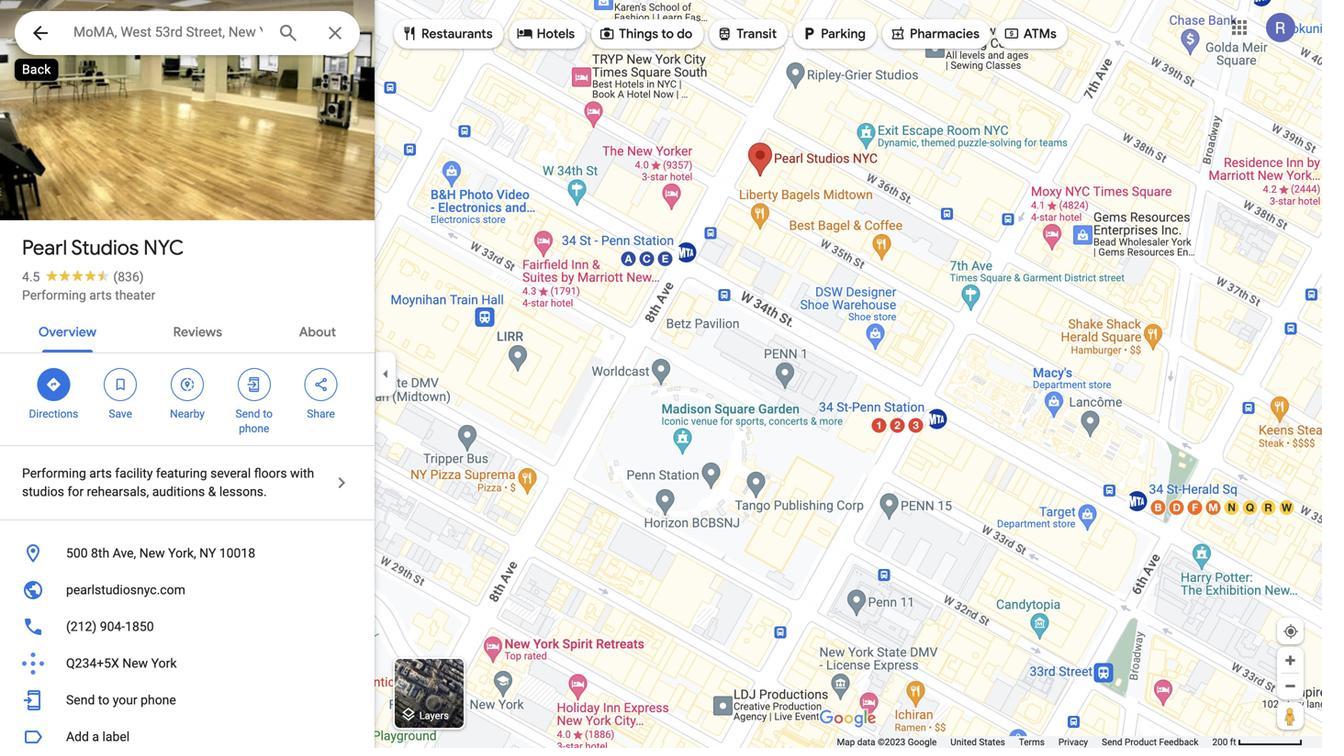 Task type: vqa. For each thing, say whether or not it's contained in the screenshot.


Task type: describe. For each thing, give the bounding box(es) containing it.
performing arts theater button
[[22, 287, 156, 305]]

united states button
[[951, 737, 1006, 749]]

©2023
[[878, 737, 906, 748]]

privacy button
[[1059, 737, 1089, 749]]

performing arts facility featuring several floors with studios for rehearsals, auditions & lessons.
[[22, 466, 314, 500]]


[[801, 23, 818, 44]]

nyc
[[144, 235, 184, 261]]

8th
[[91, 546, 109, 561]]

500 8th ave, new york, ny 10018 button
[[0, 536, 375, 572]]

add
[[66, 730, 89, 745]]

york
[[151, 656, 177, 672]]

(212) 904-1850
[[66, 620, 154, 635]]

q234+5x
[[66, 656, 119, 672]]

google maps element
[[0, 0, 1323, 749]]

zoom in image
[[1284, 654, 1298, 668]]

 pharmacies
[[890, 23, 980, 44]]

500 8th ave, new york, ny 10018
[[66, 546, 255, 561]]

ft
[[1231, 737, 1237, 748]]

pearlstudiosnyc.com link
[[0, 572, 375, 609]]


[[313, 375, 329, 395]]

data
[[858, 737, 876, 748]]

feedback
[[1160, 737, 1199, 748]]

save
[[109, 408, 132, 421]]


[[112, 375, 129, 395]]

phone inside button
[[141, 693, 176, 708]]

united
[[951, 737, 977, 748]]

about
[[299, 324, 336, 341]]

theater
[[115, 288, 156, 303]]

zoom out image
[[1284, 680, 1298, 694]]

photos
[[75, 182, 121, 199]]

with
[[290, 466, 314, 481]]

200 ft
[[1213, 737, 1237, 748]]

layers
[[420, 710, 449, 722]]

floors
[[254, 466, 287, 481]]

tab list inside google maps element
[[0, 309, 375, 353]]

lessons.
[[219, 485, 267, 500]]

to for send to your phone
[[98, 693, 110, 708]]

show your location image
[[1283, 624, 1300, 640]]

map
[[837, 737, 855, 748]]


[[179, 375, 196, 395]]

pearl
[[22, 235, 67, 261]]

pearl studios nyc
[[22, 235, 184, 261]]

to inside " things to do"
[[662, 26, 674, 42]]

ave,
[[113, 546, 136, 561]]


[[45, 375, 62, 395]]

pearlstudiosnyc.com
[[66, 583, 185, 598]]

hotels
[[537, 26, 575, 42]]

to for send to phone
[[263, 408, 273, 421]]

phone inside send to phone
[[239, 423, 270, 435]]

photo of pearl studios nyc image
[[0, 0, 375, 231]]


[[890, 23, 907, 44]]

247
[[47, 182, 72, 199]]

rehearsals,
[[87, 485, 149, 500]]


[[599, 23, 616, 44]]

privacy
[[1059, 737, 1089, 748]]

studios
[[71, 235, 139, 261]]

performing for performing arts theater
[[22, 288, 86, 303]]

new inside button
[[139, 546, 165, 561]]

(212) 904-1850 button
[[0, 609, 375, 646]]

1850
[[125, 620, 154, 635]]


[[517, 23, 533, 44]]

&
[[208, 485, 216, 500]]


[[246, 375, 263, 395]]

send product feedback button
[[1103, 737, 1199, 749]]

none field inside moma, west 53rd street, new york, ny field
[[73, 21, 263, 43]]

about button
[[284, 309, 351, 353]]


[[717, 23, 733, 44]]

collapse side panel image
[[376, 364, 396, 384]]

MoMA, West 53rd Street, New York, NY field
[[15, 11, 360, 55]]

4.5
[[22, 270, 40, 285]]

york,
[[168, 546, 196, 561]]

 restaurants
[[401, 23, 493, 44]]

(212)
[[66, 620, 97, 635]]

performing arts facility featuring several floors with studios for rehearsals, auditions & lessons. button
[[0, 446, 375, 520]]

send for send to your phone
[[66, 693, 95, 708]]



Task type: locate. For each thing, give the bounding box(es) containing it.
product
[[1125, 737, 1157, 748]]

1 horizontal spatial phone
[[239, 423, 270, 435]]

send inside button
[[1103, 737, 1123, 748]]

overview button
[[24, 309, 111, 353]]

information for pearl studios nyc region
[[0, 536, 375, 719]]

actions for pearl studios nyc region
[[0, 354, 375, 446]]

google account: ruby anderson  
(rubyanndersson@gmail.com) image
[[1267, 13, 1296, 42]]

phone
[[239, 423, 270, 435], [141, 693, 176, 708]]

2 vertical spatial to
[[98, 693, 110, 708]]

things
[[619, 26, 659, 42]]

footer
[[837, 737, 1213, 749]]

auditions
[[152, 485, 205, 500]]

1 vertical spatial to
[[263, 408, 273, 421]]

several
[[210, 466, 251, 481]]

new left york
[[122, 656, 148, 672]]

performing
[[22, 288, 86, 303], [22, 466, 86, 481]]

arts inside performing arts facility featuring several floors with studios for rehearsals, auditions & lessons.
[[89, 466, 112, 481]]

map data ©2023 google
[[837, 737, 937, 748]]

None field
[[73, 21, 263, 43]]

to left share
[[263, 408, 273, 421]]

footer containing map data ©2023 google
[[837, 737, 1213, 749]]

1 horizontal spatial send
[[236, 408, 260, 421]]

2 horizontal spatial send
[[1103, 737, 1123, 748]]

0 horizontal spatial to
[[98, 693, 110, 708]]

directions
[[29, 408, 78, 421]]

facility
[[115, 466, 153, 481]]

atms
[[1024, 26, 1057, 42]]

footer inside google maps element
[[837, 737, 1213, 749]]

(836)
[[113, 270, 144, 285]]


[[29, 20, 51, 46]]

featuring
[[156, 466, 207, 481]]

to left your
[[98, 693, 110, 708]]

0 vertical spatial to
[[662, 26, 674, 42]]

parking
[[821, 26, 866, 42]]

performing up studios
[[22, 466, 86, 481]]

your
[[113, 693, 137, 708]]

1 performing from the top
[[22, 288, 86, 303]]

200
[[1213, 737, 1229, 748]]

 atms
[[1004, 23, 1057, 44]]

arts for theater
[[89, 288, 112, 303]]

send left product
[[1103, 737, 1123, 748]]

send inside send to phone
[[236, 408, 260, 421]]

1 arts from the top
[[89, 288, 112, 303]]

247 photos button
[[14, 175, 128, 207]]

2 horizontal spatial to
[[662, 26, 674, 42]]

q234+5x new york
[[66, 656, 177, 672]]

836 reviews element
[[113, 270, 144, 285]]

tab list containing overview
[[0, 309, 375, 353]]

tab list
[[0, 309, 375, 353]]

arts down 4.5 stars image
[[89, 288, 112, 303]]

ny
[[199, 546, 216, 561]]

terms
[[1019, 737, 1045, 748]]

for
[[67, 485, 84, 500]]

pharmacies
[[910, 26, 980, 42]]

send product feedback
[[1103, 737, 1199, 748]]

 hotels
[[517, 23, 575, 44]]

phone down 
[[239, 423, 270, 435]]

add a label button
[[0, 719, 375, 749]]

1 horizontal spatial to
[[263, 408, 273, 421]]

reviews button
[[159, 309, 237, 353]]

new right ave,
[[139, 546, 165, 561]]

2 performing from the top
[[22, 466, 86, 481]]

1 vertical spatial phone
[[141, 693, 176, 708]]

 button
[[15, 11, 66, 59]]

4.5 stars image
[[40, 270, 113, 282]]

google
[[908, 737, 937, 748]]

to inside send to phone
[[263, 408, 273, 421]]

0 vertical spatial performing
[[22, 288, 86, 303]]

2 vertical spatial send
[[1103, 737, 1123, 748]]

0 horizontal spatial send
[[66, 693, 95, 708]]

new inside button
[[122, 656, 148, 672]]


[[401, 23, 418, 44]]


[[1004, 23, 1021, 44]]

send for send to phone
[[236, 408, 260, 421]]

a
[[92, 730, 99, 745]]

nearby
[[170, 408, 205, 421]]

0 vertical spatial phone
[[239, 423, 270, 435]]

send to phone
[[236, 408, 273, 435]]

share
[[307, 408, 335, 421]]

terms button
[[1019, 737, 1045, 749]]

to inside send to your phone button
[[98, 693, 110, 708]]

arts
[[89, 288, 112, 303], [89, 466, 112, 481]]

arts up rehearsals,
[[89, 466, 112, 481]]

1 vertical spatial new
[[122, 656, 148, 672]]

0 vertical spatial arts
[[89, 288, 112, 303]]

do
[[677, 26, 693, 42]]

reviews
[[173, 324, 222, 341]]

 search field
[[15, 11, 360, 59]]

performing down the 4.5
[[22, 288, 86, 303]]

1 vertical spatial send
[[66, 693, 95, 708]]

arts for facility
[[89, 466, 112, 481]]

phone right your
[[141, 693, 176, 708]]

show street view coverage image
[[1278, 703, 1304, 730]]

1 vertical spatial arts
[[89, 466, 112, 481]]

restaurants
[[422, 26, 493, 42]]

pearl studios nyc main content
[[0, 0, 375, 749]]

send to your phone button
[[0, 683, 375, 719]]

0 horizontal spatial phone
[[141, 693, 176, 708]]

500
[[66, 546, 88, 561]]

transit
[[737, 26, 777, 42]]

10018
[[219, 546, 255, 561]]

send inside button
[[66, 693, 95, 708]]

united states
[[951, 737, 1006, 748]]

1 vertical spatial performing
[[22, 466, 86, 481]]

 parking
[[801, 23, 866, 44]]

to left do on the top right
[[662, 26, 674, 42]]

247 photos
[[47, 182, 121, 199]]

0 vertical spatial new
[[139, 546, 165, 561]]

arts inside "performing arts theater" button
[[89, 288, 112, 303]]

200 ft button
[[1213, 737, 1304, 748]]

 things to do
[[599, 23, 693, 44]]

send for send product feedback
[[1103, 737, 1123, 748]]

new
[[139, 546, 165, 561], [122, 656, 148, 672]]

label
[[102, 730, 130, 745]]

studios
[[22, 485, 64, 500]]

send down 
[[236, 408, 260, 421]]

performing inside performing arts facility featuring several floors with studios for rehearsals, auditions & lessons.
[[22, 466, 86, 481]]

q234+5x new york button
[[0, 646, 375, 683]]

send to your phone
[[66, 693, 176, 708]]

to
[[662, 26, 674, 42], [263, 408, 273, 421], [98, 693, 110, 708]]

2 arts from the top
[[89, 466, 112, 481]]

performing arts theater
[[22, 288, 156, 303]]

performing for performing arts facility featuring several floors with studios for rehearsals, auditions & lessons.
[[22, 466, 86, 481]]

send up the add
[[66, 693, 95, 708]]

0 vertical spatial send
[[236, 408, 260, 421]]

add a label
[[66, 730, 130, 745]]



